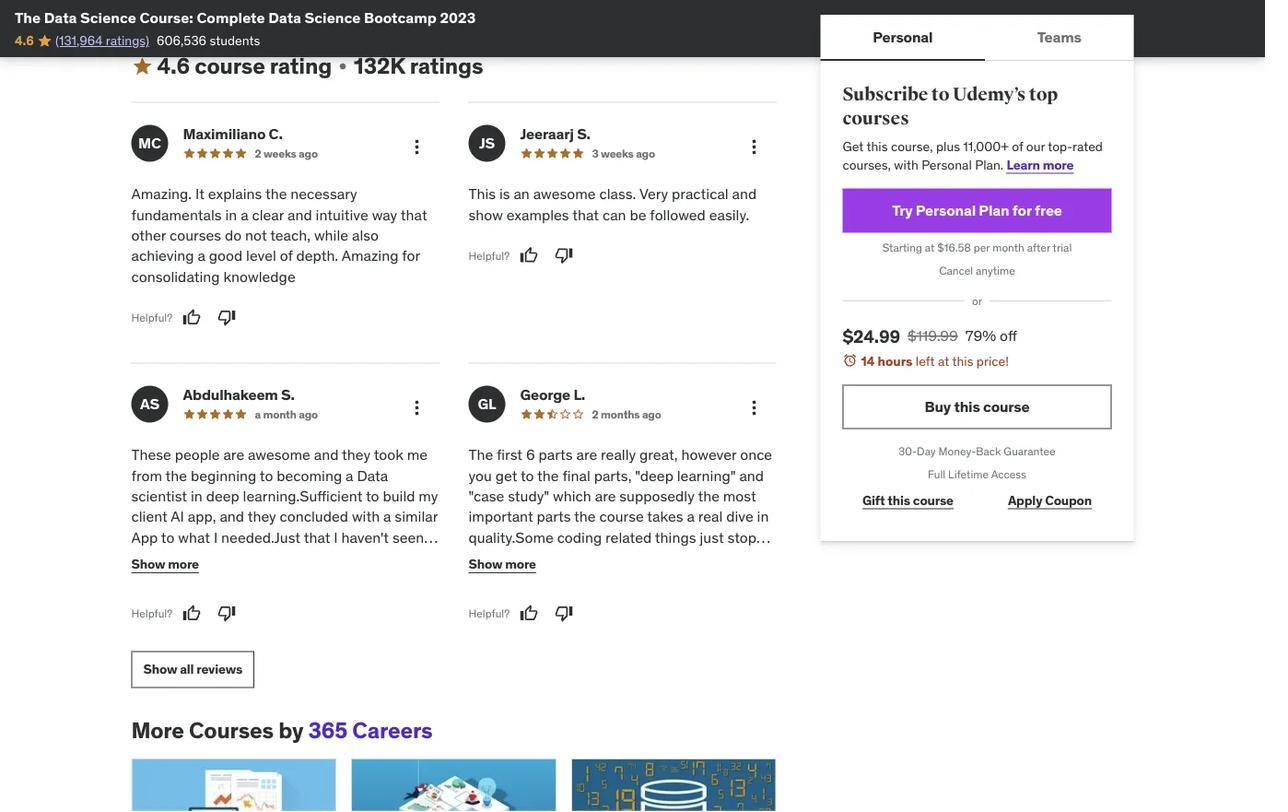 Task type: locate. For each thing, give the bounding box(es) containing it.
or left the go
[[525, 569, 538, 588]]

$16.58
[[938, 241, 971, 255]]

a left real
[[687, 507, 695, 526]]

1 horizontal spatial they
[[342, 445, 371, 464]]

and up becoming
[[314, 445, 339, 464]]

subscribe to udemy's top courses
[[843, 83, 1058, 130]]

0 vertical spatial personal
[[873, 27, 933, 46]]

1 horizontal spatial the
[[469, 445, 493, 464]]

2 down maximiliano c. at the left top of page
[[255, 146, 261, 160]]

they left took
[[342, 445, 371, 464]]

1 vertical spatial all
[[180, 661, 194, 677]]

1 horizontal spatial at
[[938, 352, 950, 369]]

be right the can
[[630, 205, 647, 224]]

consolidating
[[131, 267, 220, 286]]

deep down expose
[[305, 610, 338, 629]]

1 vertical spatial you
[[635, 590, 658, 608]]

to up study"
[[521, 466, 534, 485]]

1 show more button from the left
[[131, 546, 199, 583]]

be up responses at the bottom
[[646, 610, 663, 629]]

this
[[469, 184, 496, 203]]

me right took
[[407, 445, 428, 464]]

skipped
[[469, 569, 521, 588]]

you left leave
[[635, 590, 658, 608]]

learning. down becoming
[[243, 486, 300, 505]]

helpful? down skipped
[[469, 606, 510, 620]]

and up teach,
[[288, 205, 312, 224]]

0 vertical spatial month
[[993, 241, 1025, 255]]

0 horizontal spatial science
[[80, 8, 136, 27]]

365 careers link
[[308, 717, 433, 744]]

1 horizontal spatial just
[[700, 528, 724, 547]]

day
[[917, 444, 936, 459]]

0 vertical spatial 4.6
[[15, 32, 34, 49]]

1 horizontal spatial of
[[280, 246, 293, 265]]

2 science from the left
[[305, 8, 361, 27]]

what
[[178, 528, 210, 547]]

s. up a month ago
[[281, 385, 295, 404]]

that left the can
[[573, 205, 599, 224]]

top
[[1029, 83, 1058, 106]]

1 horizontal spatial you
[[635, 590, 658, 608]]

just
[[700, 528, 724, 547], [621, 548, 645, 567]]

0 horizontal spatial show more
[[131, 556, 199, 572]]

abdulhakeem
[[183, 385, 278, 404]]

mark review by george l. as helpful image
[[520, 604, 538, 623]]

1 vertical spatial learning.
[[342, 610, 398, 629]]

data down took
[[357, 466, 388, 485]]

and down once in the right bottom of the page
[[740, 466, 764, 485]]

0 vertical spatial you
[[469, 466, 492, 485]]

4.6 course rating
[[157, 52, 332, 80]]

parts right 6
[[539, 445, 573, 464]]

coupon
[[1045, 492, 1092, 508]]

0 vertical spatial 2
[[255, 146, 261, 160]]

0 vertical spatial s.
[[577, 124, 591, 143]]

1 vertical spatial s.
[[281, 385, 295, 404]]

learning. inside these people are awesome and they took me from the beginning to becoming a data scientist in deep learning.
[[243, 486, 300, 505]]

awesome inside this is an awesome class. very practical and show examples that can be followed easily.
[[533, 184, 596, 203]]

show more
[[131, 556, 199, 572], [469, 556, 536, 572]]

1 horizontal spatial learning.
[[342, 610, 398, 629]]

course,
[[891, 138, 933, 155]]

with for and
[[352, 507, 380, 526]]

2 vertical spatial of
[[240, 548, 253, 567]]

jeeraarj s.
[[520, 124, 591, 143]]

0 horizontal spatial show more button
[[131, 546, 199, 583]]

0 vertical spatial for
[[1013, 201, 1032, 220]]

this inside get this course, plus 11,000+ of our top-rated courses, with personal plan.
[[867, 138, 888, 155]]

show down they're at the bottom
[[143, 661, 177, 677]]

1 vertical spatial awesome
[[248, 445, 311, 464]]

a inside these people are awesome and they took me from the beginning to becoming a data scientist in deep learning.
[[346, 466, 354, 485]]

things
[[655, 528, 696, 547]]

by
[[278, 717, 304, 744]]

1 horizontal spatial for
[[1013, 201, 1032, 220]]

the up coding
[[574, 507, 596, 526]]

2 show more from the left
[[469, 556, 536, 572]]

this
[[867, 138, 888, 155], [953, 352, 974, 369], [954, 397, 980, 416], [888, 492, 911, 508]]

more
[[1043, 156, 1074, 173], [168, 556, 199, 572], [505, 556, 536, 572]]

helpful? left 'mark review by maximiliano c. as helpful' icon
[[131, 310, 172, 324]]

the
[[265, 184, 287, 203], [166, 466, 187, 485], [537, 466, 559, 485], [698, 486, 720, 505], [574, 507, 596, 526], [131, 548, 153, 567], [274, 548, 296, 567], [405, 548, 427, 567]]

and up needed.
[[220, 507, 244, 526]]

they down extremely
[[469, 610, 497, 629]]

courses
[[189, 717, 274, 744]]

cancel
[[939, 263, 973, 278]]

are up final
[[576, 445, 597, 464]]

to up unhelpful
[[567, 610, 580, 629]]

study"
[[508, 486, 550, 505]]

2 horizontal spatial they
[[469, 610, 497, 629]]

a down abdulhakeem s.
[[255, 407, 261, 421]]

0 vertical spatial all
[[256, 548, 271, 567]]

0 vertical spatial at
[[925, 241, 935, 255]]

learning. down the them
[[342, 610, 398, 629]]

to inside subscribe to udemy's top courses
[[932, 83, 950, 106]]

1 horizontal spatial awesome
[[533, 184, 596, 203]]

tab list
[[821, 15, 1134, 61]]

all inside button
[[180, 661, 194, 677]]

2 horizontal spatial data
[[357, 466, 388, 485]]

for right amazing
[[402, 246, 420, 265]]

0 horizontal spatial awesome
[[248, 445, 311, 464]]

xsmall image
[[336, 59, 350, 74]]

0 vertical spatial deep
[[206, 486, 239, 505]]

weeks down when
[[584, 610, 626, 629]]

rating
[[270, 52, 332, 80]]

beginning
[[191, 466, 257, 485]]

a up sufficient
[[346, 466, 354, 485]]

1 horizontal spatial month
[[993, 241, 1025, 255]]

me inside these people are awesome and they took me from the beginning to becoming a data scientist in deep learning.
[[407, 445, 428, 464]]

4.6 left (131,964
[[15, 32, 34, 49]]

0 horizontal spatial of
[[240, 548, 253, 567]]

0 horizontal spatial s.
[[281, 385, 295, 404]]

courses inside amazing. it explains the necessary fundamentals in a clear and intuitive way that other courses do not teach, while also achieving a good level of depth. amazing for consolidating knowledge
[[170, 226, 221, 244]]

back
[[976, 444, 1001, 459]]

0 horizontal spatial just
[[621, 548, 645, 567]]

awesome up becoming
[[248, 445, 311, 464]]

the up clear
[[265, 184, 287, 203]]

awesome up examples
[[533, 184, 596, 203]]

1 horizontal spatial s.
[[577, 124, 591, 143]]

mark review by abdulhakeem s. as unhelpful image
[[218, 604, 236, 623]]

course up related
[[600, 507, 644, 526]]

amazing
[[342, 246, 399, 265]]

as
[[420, 590, 435, 608]]

apply
[[1008, 492, 1043, 508]]

1 vertical spatial the
[[469, 445, 493, 464]]

more courses by 365 careers
[[131, 717, 433, 744]]

gl
[[478, 394, 496, 413]]

0 horizontal spatial learning.
[[243, 486, 300, 505]]

1 science from the left
[[80, 8, 136, 27]]

show for app
[[131, 556, 165, 572]]

further
[[163, 590, 209, 608]]

that down concluded
[[304, 528, 330, 547]]

of
[[1012, 138, 1024, 155], [280, 246, 293, 265], [240, 548, 253, 567]]

2 horizontal spatial in
[[757, 507, 769, 526]]

and inside the first 6 parts are really great, however once you get to the final parts, "deep learning" and "case study" which are supposedly the most important parts the course takes a real dive in quality.
[[740, 466, 764, 485]]

maximiliano c.
[[183, 124, 283, 143]]

these people are awesome and they took me from the beginning to becoming a data scientist in deep learning.
[[131, 445, 428, 505]]

an
[[514, 184, 530, 203]]

0 horizontal spatial 4.6
[[15, 32, 34, 49]]

days
[[533, 610, 563, 629]]

applications
[[157, 548, 236, 567]]

are up solve
[[469, 631, 490, 650]]

ai
[[171, 507, 184, 526]]

1 vertical spatial be
[[646, 610, 663, 629]]

mark review by jeeraarj s. as unhelpful image
[[555, 246, 573, 265]]

money-
[[939, 444, 976, 459]]

in right dive
[[757, 507, 769, 526]]

14 hours left at this price!
[[861, 352, 1009, 369]]

personal up subscribe
[[873, 27, 933, 46]]

0 vertical spatial learning.
[[243, 486, 300, 505]]

the up the scientist
[[166, 466, 187, 485]]

1 vertical spatial at
[[938, 352, 950, 369]]

of down needed.
[[240, 548, 253, 567]]

which
[[553, 486, 592, 505]]

1 vertical spatial personal
[[922, 156, 972, 173]]

1 horizontal spatial show more button
[[469, 546, 536, 583]]

1 horizontal spatial 2
[[592, 407, 599, 421]]

leave
[[661, 590, 696, 608]]

with for courses
[[894, 156, 919, 173]]

this is an awesome class. very practical and show examples that can be followed easily.
[[469, 184, 757, 224]]

1 horizontal spatial science
[[305, 8, 361, 27]]

0 horizontal spatial month
[[263, 407, 297, 421]]

1 show more from the left
[[131, 556, 199, 572]]

take
[[501, 610, 530, 629]]

all left the reviews
[[180, 661, 194, 677]]

anytime
[[976, 263, 1016, 278]]

0 vertical spatial courses
[[843, 107, 909, 130]]

some
[[516, 528, 554, 547]]

course down the price!
[[983, 397, 1030, 416]]

0 horizontal spatial at
[[925, 241, 935, 255]]

to right beginning on the bottom of the page
[[260, 466, 273, 485]]

weeks
[[264, 146, 296, 160], [601, 146, 634, 160], [584, 610, 626, 629]]

this up courses,
[[867, 138, 888, 155]]

people
[[175, 445, 220, 464]]

0 horizontal spatial they
[[248, 507, 276, 526]]

weeks inside some coding related things just stop working, and steps are just completely skipped or go unexplained, making following extremely difficult. when you leave questions they take days to weeks to be answered and are usually unhelpful responses that don't solve issues.
[[584, 610, 626, 629]]

in inside the first 6 parts are really great, however once you get to the final parts, "deep learning" and "case study" which are supposedly the most important parts the course takes a real dive in quality.
[[757, 507, 769, 526]]

1 horizontal spatial courses
[[843, 107, 909, 130]]

more down some
[[505, 556, 536, 572]]

and inside sufficient to build my client ai app, and they concluded with a similar app to what i needed.
[[220, 507, 244, 526]]

you up "case
[[469, 466, 492, 485]]

learning
[[269, 569, 323, 588]]

show down app
[[131, 556, 165, 572]]

show
[[131, 556, 165, 572], [469, 556, 503, 572], [143, 661, 177, 677]]

plan.
[[975, 156, 1004, 173]]

intuitive
[[316, 205, 368, 224]]

i right what
[[214, 528, 218, 547]]

level
[[246, 246, 276, 265]]

i
[[214, 528, 218, 547], [334, 528, 338, 547]]

0 horizontal spatial you
[[469, 466, 492, 485]]

0 horizontal spatial the
[[15, 8, 41, 27]]

for
[[1013, 201, 1032, 220], [402, 246, 420, 265]]

month inside starting at $16.58 per month after trial cancel anytime
[[993, 241, 1025, 255]]

additional actions for review by george l. image
[[743, 397, 765, 419]]

knowledge
[[223, 267, 296, 286]]

132k ratings
[[354, 52, 483, 80]]

of left our
[[1012, 138, 1024, 155]]

are down parts,
[[595, 486, 616, 505]]

examples
[[507, 205, 569, 224]]

with down course, at top right
[[894, 156, 919, 173]]

awesome for that
[[533, 184, 596, 203]]

0 horizontal spatial all
[[180, 661, 194, 677]]

more down what
[[168, 556, 199, 572]]

the left final
[[537, 466, 559, 485]]

responses
[[607, 631, 675, 650]]

ago up 'necessary'
[[299, 146, 318, 160]]

2 horizontal spatial of
[[1012, 138, 1024, 155]]

0 horizontal spatial or
[[525, 569, 538, 588]]

the inside amazing. it explains the necessary fundamentals in a clear and intuitive way that other courses do not teach, while also achieving a good level of depth. amazing for consolidating knowledge
[[265, 184, 287, 203]]

1 vertical spatial me
[[395, 590, 416, 608]]

plan
[[979, 201, 1010, 220]]

month up anytime
[[993, 241, 1025, 255]]

to inside these people are awesome and they took me from the beginning to becoming a data scientist in deep learning.
[[260, 466, 273, 485]]

for left free
[[1013, 201, 1032, 220]]

2 weeks ago
[[255, 146, 318, 160]]

i inside sufficient to build my client ai app, and they concluded with a similar app to what i needed.
[[214, 528, 218, 547]]

show down "quality."
[[469, 556, 503, 572]]

the inside the first 6 parts are really great, however once you get to the final parts, "deep learning" and "case study" which are supposedly the most important parts the course takes a real dive in quality.
[[469, 445, 493, 464]]

also
[[352, 226, 379, 244]]

1 vertical spatial for
[[402, 246, 420, 265]]

depth.
[[296, 246, 338, 265]]

ago up becoming
[[299, 407, 318, 421]]

mark review by maximiliano c. as unhelpful image
[[218, 308, 236, 327]]

2 vertical spatial they
[[469, 610, 497, 629]]

show more down app
[[131, 556, 199, 572]]

1 vertical spatial with
[[352, 507, 380, 526]]

more down 'top-'
[[1043, 156, 1074, 173]]

to
[[932, 83, 950, 106], [260, 466, 273, 485], [521, 466, 534, 485], [366, 486, 379, 505], [161, 528, 175, 547], [378, 590, 392, 608], [288, 610, 302, 629], [567, 610, 580, 629], [629, 610, 642, 629]]

show more down "quality."
[[469, 556, 536, 572]]

just down related
[[621, 548, 645, 567]]

0 vertical spatial they
[[342, 445, 371, 464]]

606,536
[[157, 32, 207, 49]]

2 for c.
[[255, 146, 261, 160]]

the for the data science course: complete data science bootcamp 2023
[[15, 8, 41, 27]]

1 horizontal spatial all
[[256, 548, 271, 567]]

guarantee
[[1004, 444, 1056, 459]]

scientist
[[131, 486, 187, 505]]

1 horizontal spatial show more
[[469, 556, 536, 572]]

students
[[210, 32, 260, 49]]

at right left
[[938, 352, 950, 369]]

0 vertical spatial with
[[894, 156, 919, 173]]

they up needed.
[[248, 507, 276, 526]]

that right way
[[401, 205, 427, 224]]

in
[[225, 205, 237, 224], [191, 486, 203, 505], [757, 507, 769, 526]]

a down the build
[[383, 507, 391, 526]]

0 vertical spatial in
[[225, 205, 237, 224]]

they inside these people are awesome and they took me from the beginning to becoming a data scientist in deep learning.
[[342, 445, 371, 464]]

or up 79%
[[972, 294, 983, 308]]

to left the build
[[366, 486, 379, 505]]

personal button
[[821, 15, 985, 59]]

of down teach,
[[280, 246, 293, 265]]

2 i from the left
[[334, 528, 338, 547]]

get
[[496, 466, 517, 485]]

show all reviews button
[[131, 651, 254, 688]]

maximiliano
[[183, 124, 266, 143]]

1 vertical spatial parts
[[537, 507, 571, 526]]

at inside starting at $16.58 per month after trial cancel anytime
[[925, 241, 935, 255]]

1 vertical spatial they
[[248, 507, 276, 526]]

apply coupon button
[[988, 482, 1112, 519]]

1 horizontal spatial more
[[505, 556, 536, 572]]

1 horizontal spatial or
[[972, 294, 983, 308]]

in up app,
[[191, 486, 203, 505]]

0 vertical spatial awesome
[[533, 184, 596, 203]]

2 show more button from the left
[[469, 546, 536, 583]]

1 vertical spatial 2
[[592, 407, 599, 421]]

this for buy this course
[[954, 397, 980, 416]]

trial
[[1053, 241, 1072, 255]]

0 horizontal spatial 2
[[255, 146, 261, 160]]

and up easily.
[[732, 184, 757, 203]]

needed.
[[221, 528, 274, 547]]

easily.
[[709, 205, 750, 224]]

show more button
[[131, 546, 199, 583], [469, 546, 536, 583]]

with up haven't on the left bottom of page
[[352, 507, 380, 526]]

weeks down c.
[[264, 146, 296, 160]]

haven't
[[342, 528, 389, 547]]

1 vertical spatial in
[[191, 486, 203, 505]]

with inside sufficient to build my client ai app, and they concluded with a similar app to what i needed.
[[352, 507, 380, 526]]

0 vertical spatial be
[[630, 205, 647, 224]]

awesome for beginning
[[248, 445, 311, 464]]

mark review by jeeraarj s. as helpful image
[[520, 246, 538, 265]]

to down but
[[378, 590, 392, 608]]

data up (131,964
[[44, 8, 77, 27]]

show more for app
[[131, 556, 199, 572]]

0 vertical spatial the
[[15, 8, 41, 27]]

and down applications
[[204, 569, 229, 588]]

0 horizontal spatial courses
[[170, 226, 221, 244]]

1 horizontal spatial i
[[334, 528, 338, 547]]

at left $16.58 at the top right of page
[[925, 241, 935, 255]]

that inside amazing. it explains the necessary fundamentals in a clear and intuitive way that other courses do not teach, while also achieving a good level of depth. amazing for consolidating knowledge
[[401, 205, 427, 224]]

deep up reading
[[232, 569, 266, 588]]

course inside buy this course button
[[983, 397, 1030, 416]]

and down some
[[528, 548, 553, 567]]

4.6 for 4.6 course rating
[[157, 52, 190, 80]]

and
[[732, 184, 757, 203], [288, 205, 312, 224], [314, 445, 339, 464], [740, 466, 764, 485], [220, 507, 244, 526], [528, 548, 553, 567], [204, 569, 229, 588], [733, 610, 758, 629]]

show more button up sure
[[131, 546, 199, 583]]

0 horizontal spatial in
[[191, 486, 203, 505]]

s. for jeeraarj s.
[[577, 124, 591, 143]]

this right gift
[[888, 492, 911, 508]]

a inside sufficient to build my client ai app, and they concluded with a similar app to what i needed.
[[383, 507, 391, 526]]

this inside button
[[954, 397, 980, 416]]

1 vertical spatial of
[[280, 246, 293, 265]]

and inside these people are awesome and they took me from the beginning to becoming a data scientist in deep learning.
[[314, 445, 339, 464]]

additional actions for review by abdulhakeem s. image
[[406, 397, 428, 419]]

in up do
[[225, 205, 237, 224]]

with inside get this course, plus 11,000+ of our top-rated courses, with personal plan.
[[894, 156, 919, 173]]

more for these people are awesome and they took me from the beginning to becoming a data scientist in deep learning.
[[168, 556, 199, 572]]

0 horizontal spatial for
[[402, 246, 420, 265]]

1 horizontal spatial 4.6
[[157, 52, 190, 80]]

month down abdulhakeem s.
[[263, 407, 297, 421]]

1 vertical spatial courses
[[170, 226, 221, 244]]

be inside this is an awesome class. very practical and show examples that can be followed easily.
[[630, 205, 647, 224]]

0 horizontal spatial more
[[168, 556, 199, 572]]

2 vertical spatial in
[[757, 507, 769, 526]]

0 vertical spatial me
[[407, 445, 428, 464]]

0 vertical spatial parts
[[539, 445, 573, 464]]

helpful? down regression
[[131, 606, 172, 620]]

to up responses at the bottom
[[629, 610, 642, 629]]

me left the as
[[395, 590, 416, 608]]

(131,964
[[55, 32, 103, 49]]

4.6 for 4.6
[[15, 32, 34, 49]]

1 horizontal spatial data
[[268, 8, 301, 27]]

this for gift this course
[[888, 492, 911, 508]]

0 horizontal spatial with
[[352, 507, 380, 526]]

a
[[241, 205, 249, 224], [198, 246, 205, 265], [255, 407, 261, 421], [346, 466, 354, 485], [383, 507, 391, 526], [687, 507, 695, 526]]

1 horizontal spatial in
[[225, 205, 237, 224]]

1 horizontal spatial with
[[894, 156, 919, 173]]

show more button up extremely
[[469, 546, 536, 583]]

ago up the very
[[636, 146, 655, 160]]

1 i from the left
[[214, 528, 218, 547]]

weeks right 3 in the top of the page
[[601, 146, 634, 160]]

courses down fundamentals
[[170, 226, 221, 244]]

sufficient to build my client ai app, and they concluded with a similar app to what i needed.
[[131, 486, 438, 547]]

just down real
[[700, 528, 724, 547]]

science up xsmall image
[[305, 8, 361, 27]]

data inside these people are awesome and they took me from the beginning to becoming a data scientist in deep learning.
[[357, 466, 388, 485]]

ago for jeeraarj s.
[[636, 146, 655, 160]]

awesome inside these people are awesome and they took me from the beginning to becoming a data scientist in deep learning.
[[248, 445, 311, 464]]

0 horizontal spatial i
[[214, 528, 218, 547]]



Task type: vqa. For each thing, say whether or not it's contained in the screenshot.
BUTTONS
no



Task type: describe. For each thing, give the bounding box(es) containing it.
followed
[[650, 205, 706, 224]]

a left good
[[198, 246, 205, 265]]

show more button for app
[[131, 546, 199, 583]]

1 vertical spatial just
[[621, 548, 645, 567]]

i inside just that i haven't seen the applications of all the sections before the regression and deep learning sections, but i'm sure further reading will expose them to me as they're still foundations to deep learning.
[[334, 528, 338, 547]]

are up unexplained,
[[596, 548, 617, 567]]

1 vertical spatial month
[[263, 407, 297, 421]]

(131,964 ratings)
[[55, 32, 149, 49]]

2 vertical spatial deep
[[305, 610, 338, 629]]

and inside just that i haven't seen the applications of all the sections before the regression and deep learning sections, but i'm sure further reading will expose them to me as they're still foundations to deep learning.
[[204, 569, 229, 588]]

additional actions for review by maximiliano c. image
[[406, 136, 428, 158]]

show more for or
[[469, 556, 536, 572]]

expose
[[291, 590, 338, 608]]

related
[[606, 528, 652, 547]]

rated
[[1073, 138, 1103, 155]]

learn more link
[[1007, 156, 1074, 173]]

medium image
[[131, 55, 153, 77]]

to down expose
[[288, 610, 302, 629]]

the data science course: complete data science bootcamp 2023
[[15, 8, 476, 27]]

the down app
[[131, 548, 153, 567]]

a month ago
[[255, 407, 318, 421]]

amazing.
[[131, 184, 192, 203]]

show for or
[[469, 556, 503, 572]]

to down the "ai"
[[161, 528, 175, 547]]

get this course, plus 11,000+ of our top-rated courses, with personal plan.
[[843, 138, 1103, 173]]

before
[[359, 548, 402, 567]]

they inside sufficient to build my client ai app, and they concluded with a similar app to what i needed.
[[248, 507, 276, 526]]

gift this course
[[863, 492, 954, 508]]

"case
[[469, 486, 504, 505]]

show more button for or
[[469, 546, 536, 583]]

you inside the first 6 parts are really great, however once you get to the final parts, "deep learning" and "case study" which are supposedly the most important parts the course takes a real dive in quality.
[[469, 466, 492, 485]]

way
[[372, 205, 397, 224]]

months
[[601, 407, 640, 421]]

all inside just that i haven't seen the applications of all the sections before the regression and deep learning sections, but i'm sure further reading will expose them to me as they're still foundations to deep learning.
[[256, 548, 271, 567]]

our
[[1027, 138, 1045, 155]]

some coding related things just stop working, and steps are just completely skipped or go unexplained, making following extremely difficult. when you leave questions they take days to weeks to be answered and are usually unhelpful responses that don't solve issues.
[[469, 528, 764, 670]]

solve
[[469, 652, 503, 670]]

lifetime
[[949, 467, 989, 481]]

2 horizontal spatial more
[[1043, 156, 1074, 173]]

or inside some coding related things just stop working, and steps are just completely skipped or go unexplained, making following extremely difficult. when you leave questions they take days to weeks to be answered and are usually unhelpful responses that don't solve issues.
[[525, 569, 538, 588]]

sections,
[[326, 569, 385, 588]]

for inside amazing. it explains the necessary fundamentals in a clear and intuitive way that other courses do not teach, while also achieving a good level of depth. amazing for consolidating knowledge
[[402, 246, 420, 265]]

365
[[308, 717, 348, 744]]

buy
[[925, 397, 951, 416]]

careers
[[352, 717, 433, 744]]

be inside some coding related things just stop working, and steps are just completely skipped or go unexplained, making following extremely difficult. when you leave questions they take days to weeks to be answered and are usually unhelpful responses that don't solve issues.
[[646, 610, 663, 629]]

class.
[[600, 184, 636, 203]]

courses,
[[843, 156, 891, 173]]

sections
[[300, 548, 355, 567]]

helpful? for "mark review by abdulhakeem s. as helpful" image
[[131, 606, 172, 620]]

2 for l.
[[592, 407, 599, 421]]

are inside these people are awesome and they took me from the beginning to becoming a data scientist in deep learning.
[[223, 445, 244, 464]]

0 vertical spatial just
[[700, 528, 724, 547]]

very
[[640, 184, 668, 203]]

do
[[225, 226, 242, 244]]

0 horizontal spatial data
[[44, 8, 77, 27]]

takes
[[647, 507, 683, 526]]

get
[[843, 138, 864, 155]]

of inside just that i haven't seen the applications of all the sections before the regression and deep learning sections, but i'm sure further reading will expose them to me as they're still foundations to deep learning.
[[240, 548, 253, 567]]

2 vertical spatial personal
[[916, 201, 976, 220]]

app,
[[188, 507, 216, 526]]

parts,
[[594, 466, 632, 485]]

mark review by abdulhakeem s. as helpful image
[[183, 604, 201, 623]]

reviews
[[197, 661, 242, 677]]

that inside just that i haven't seen the applications of all the sections before the regression and deep learning sections, but i'm sure further reading will expose them to me as they're still foundations to deep learning.
[[304, 528, 330, 547]]

questions
[[699, 590, 764, 608]]

this left the price!
[[953, 352, 974, 369]]

of inside get this course, plus 11,000+ of our top-rated courses, with personal plan.
[[1012, 138, 1024, 155]]

app
[[131, 528, 158, 547]]

the inside these people are awesome and they took me from the beginning to becoming a data scientist in deep learning.
[[166, 466, 187, 485]]

2 months ago
[[592, 407, 662, 421]]

personal inside button
[[873, 27, 933, 46]]

courses inside subscribe to udemy's top courses
[[843, 107, 909, 130]]

helpful? for 'mark review by maximiliano c. as helpful' icon
[[131, 310, 172, 324]]

ago for george l.
[[642, 407, 662, 421]]

jeeraarj
[[520, 124, 574, 143]]

course inside the gift this course link
[[913, 492, 954, 508]]

mark review by maximiliano c. as helpful image
[[183, 308, 201, 327]]

additional actions for review by jeeraarj s. image
[[743, 136, 765, 158]]

132k
[[354, 52, 405, 80]]

ago for maximiliano c.
[[299, 146, 318, 160]]

6
[[526, 445, 535, 464]]

buy this course button
[[843, 385, 1112, 429]]

teams
[[1038, 27, 1082, 46]]

a down explains at the top of the page
[[241, 205, 249, 224]]

and down questions
[[733, 610, 758, 629]]

fundamentals
[[131, 205, 222, 224]]

becoming
[[277, 466, 342, 485]]

just that i haven't seen the applications of all the sections before the regression and deep learning sections, but i'm sure further reading will expose them to me as they're still foundations to deep learning.
[[131, 528, 435, 629]]

making
[[649, 569, 697, 588]]

11,000+
[[964, 138, 1009, 155]]

once
[[740, 445, 773, 464]]

1 vertical spatial deep
[[232, 569, 266, 588]]

teach,
[[270, 226, 311, 244]]

79%
[[966, 326, 997, 345]]

however
[[682, 445, 737, 464]]

the up real
[[698, 486, 720, 505]]

l.
[[574, 385, 585, 404]]

most
[[723, 486, 756, 505]]

the down just
[[274, 548, 296, 567]]

deep inside these people are awesome and they took me from the beginning to becoming a data scientist in deep learning.
[[206, 486, 239, 505]]

personal inside get this course, plus 11,000+ of our top-rated courses, with personal plan.
[[922, 156, 972, 173]]

gift
[[863, 492, 885, 508]]

can
[[603, 205, 626, 224]]

extremely
[[469, 590, 533, 608]]

ago for abdulhakeem s.
[[299, 407, 318, 421]]

the for the first 6 parts are really great, however once you get to the final parts, "deep learning" and "case study" which are supposedly the most important parts the course takes a real dive in quality.
[[469, 445, 493, 464]]

of inside amazing. it explains the necessary fundamentals in a clear and intuitive way that other courses do not teach, while also achieving a good level of depth. amazing for consolidating knowledge
[[280, 246, 293, 265]]

tab list containing personal
[[821, 15, 1134, 61]]

in inside these people are awesome and they took me from the beginning to becoming a data scientist in deep learning.
[[191, 486, 203, 505]]

took
[[374, 445, 404, 464]]

learning. inside just that i haven't seen the applications of all the sections before the regression and deep learning sections, but i'm sure further reading will expose them to me as they're still foundations to deep learning.
[[342, 610, 398, 629]]

more for the first 6 parts are really great, however once you get to the final parts, "deep learning" and "case study" which are supposedly the most important parts the course takes a real dive in quality.
[[505, 556, 536, 572]]

weeks for jeeraarj s.
[[601, 146, 634, 160]]

concluded
[[280, 507, 348, 526]]

course inside the first 6 parts are really great, however once you get to the final parts, "deep learning" and "case study" which are supposedly the most important parts the course takes a real dive in quality.
[[600, 507, 644, 526]]

learn
[[1007, 156, 1040, 173]]

bootcamp
[[364, 8, 437, 27]]

me inside just that i haven't seen the applications of all the sections before the regression and deep learning sections, but i'm sure further reading will expose them to me as they're still foundations to deep learning.
[[395, 590, 416, 608]]

completely
[[648, 548, 721, 567]]

course down students
[[195, 52, 265, 80]]

learning"
[[677, 466, 736, 485]]

unexplained,
[[562, 569, 645, 588]]

you inside some coding related things just stop working, and steps are just completely skipped or go unexplained, making following extremely difficult. when you leave questions they take days to weeks to be answered and are usually unhelpful responses that don't solve issues.
[[635, 590, 658, 608]]

mark review by george l. as unhelpful image
[[555, 604, 573, 623]]

and inside this is an awesome class. very practical and show examples that can be followed easily.
[[732, 184, 757, 203]]

supposedly
[[620, 486, 695, 505]]

it
[[195, 184, 205, 203]]

they inside some coding related things just stop working, and steps are just completely skipped or go unexplained, making following extremely difficult. when you leave questions they take days to weeks to be answered and are usually unhelpful responses that don't solve issues.
[[469, 610, 497, 629]]

this for get this course, plus 11,000+ of our top-rated courses, with personal plan.
[[867, 138, 888, 155]]

weeks for maximiliano c.
[[264, 146, 296, 160]]

plus
[[936, 138, 960, 155]]

14
[[861, 352, 875, 369]]

in inside amazing. it explains the necessary fundamentals in a clear and intuitive way that other courses do not teach, while also achieving a good level of depth. amazing for consolidating knowledge
[[225, 205, 237, 224]]

and inside amazing. it explains the necessary fundamentals in a clear and intuitive way that other courses do not teach, while also achieving a good level of depth. amazing for consolidating knowledge
[[288, 205, 312, 224]]

that inside some coding related things just stop working, and steps are just completely skipped or go unexplained, making following extremely difficult. when you leave questions they take days to weeks to be answered and are usually unhelpful responses that don't solve issues.
[[679, 631, 705, 650]]

to inside the first 6 parts are really great, however once you get to the final parts, "deep learning" and "case study" which are supposedly the most important parts the course takes a real dive in quality.
[[521, 466, 534, 485]]

"deep
[[635, 466, 674, 485]]

sure
[[131, 590, 160, 608]]

that inside this is an awesome class. very practical and show examples that can be followed easily.
[[573, 205, 599, 224]]

while
[[314, 226, 349, 244]]

try personal plan for free
[[892, 201, 1063, 220]]

a inside the first 6 parts are really great, however once you get to the final parts, "deep learning" and "case study" which are supposedly the most important parts the course takes a real dive in quality.
[[687, 507, 695, 526]]

0 vertical spatial or
[[972, 294, 983, 308]]

helpful? for mark review by jeeraarj s. as helpful icon
[[469, 248, 510, 263]]

udemy's
[[953, 83, 1026, 106]]

will
[[266, 590, 287, 608]]

full
[[928, 467, 946, 481]]

show
[[469, 205, 503, 224]]

alarm image
[[843, 353, 858, 368]]

helpful? for "mark review by george l. as helpful" icon
[[469, 606, 510, 620]]

s. for abdulhakeem s.
[[281, 385, 295, 404]]

off
[[1000, 326, 1017, 345]]

the down seen
[[405, 548, 427, 567]]

show inside button
[[143, 661, 177, 677]]

good
[[209, 246, 243, 265]]

they're
[[131, 610, 176, 629]]

difficult.
[[537, 590, 590, 608]]



